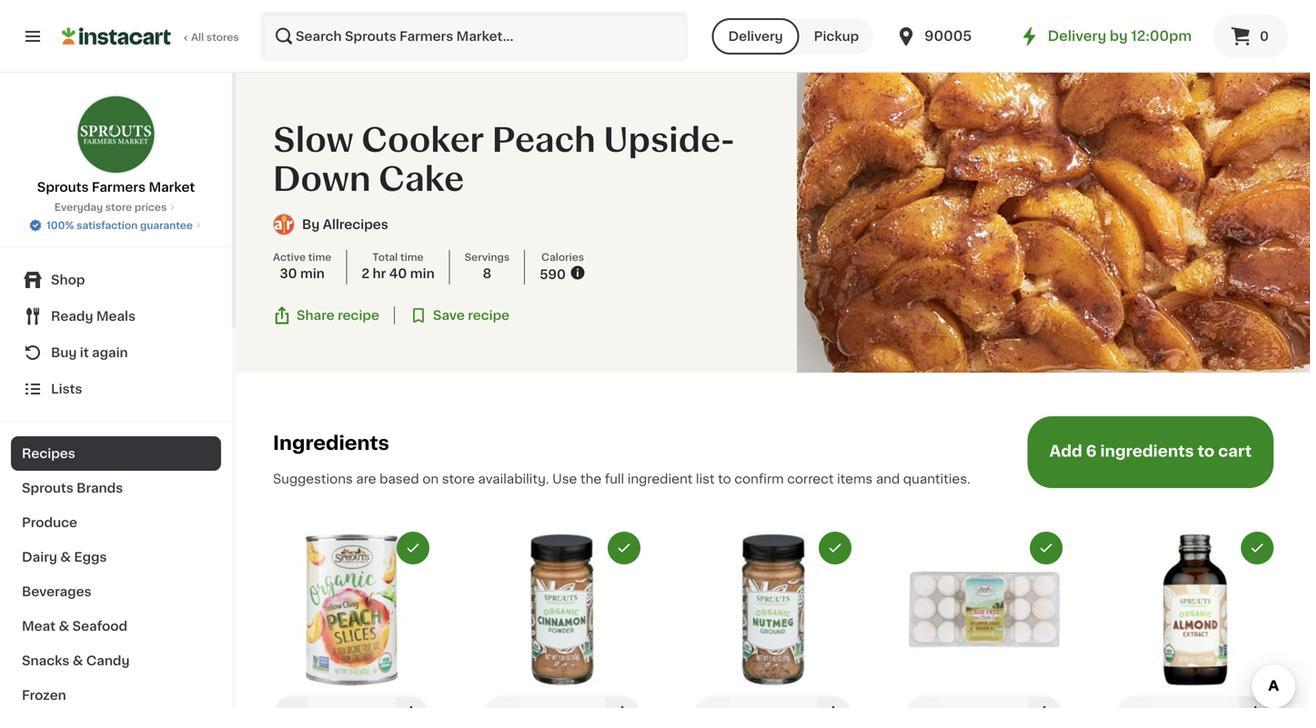 Task type: locate. For each thing, give the bounding box(es) containing it.
meat & seafood link
[[11, 610, 221, 644]]

0 horizontal spatial unselect item image
[[405, 540, 421, 557]]

1 horizontal spatial recipe
[[468, 310, 510, 322]]

sprouts
[[37, 181, 89, 194], [22, 482, 73, 495]]

recipe for save recipe
[[468, 310, 510, 322]]

Search field
[[262, 13, 687, 60]]

dairy & eggs link
[[11, 541, 221, 575]]

ready meals
[[51, 310, 136, 323]]

5 product group from the left
[[1118, 532, 1274, 709]]

everyday store prices
[[54, 202, 167, 213]]

1 unselect item image from the left
[[827, 540, 844, 557]]

delivery button
[[712, 18, 800, 55]]

increment quantity image
[[612, 703, 633, 709], [823, 703, 845, 709]]

6
[[1086, 444, 1097, 460]]

add 6 ingredients to cart
[[1050, 444, 1252, 460]]

& for snacks
[[73, 655, 83, 668]]

time for 30 min
[[308, 253, 332, 263]]

0 horizontal spatial delivery
[[729, 30, 783, 43]]

correct
[[787, 473, 834, 486]]

the
[[581, 473, 602, 486]]

unselect item image
[[405, 540, 421, 557], [616, 540, 633, 557], [1038, 540, 1055, 557]]

3 increment quantity image from the left
[[1245, 703, 1267, 709]]

2 unselect item image from the left
[[1250, 540, 1266, 557]]

brands
[[77, 482, 123, 495]]

3 unselect item image from the left
[[1038, 540, 1055, 557]]

0 horizontal spatial to
[[718, 473, 731, 486]]

shop
[[51, 274, 85, 287]]

recipe right save
[[468, 310, 510, 322]]

increment quantity image for 4th product group from the right
[[612, 703, 633, 709]]

1 horizontal spatial unselect item image
[[616, 540, 633, 557]]

ingredients
[[1101, 444, 1194, 460]]

0 vertical spatial to
[[1198, 444, 1215, 460]]

sprouts inside 'link'
[[22, 482, 73, 495]]

min right "30"
[[300, 268, 325, 281]]

again
[[92, 347, 128, 359]]

active time 30 min
[[273, 253, 332, 281]]

0 horizontal spatial unselect item image
[[827, 540, 844, 557]]

increment quantity image
[[400, 703, 422, 709], [1034, 703, 1056, 709], [1245, 703, 1267, 709]]

1 horizontal spatial min
[[410, 268, 435, 281]]

1 horizontal spatial increment quantity image
[[1034, 703, 1056, 709]]

100% satisfaction guarantee
[[47, 221, 193, 231]]

1 vertical spatial store
[[442, 473, 475, 486]]

0 vertical spatial sprouts
[[37, 181, 89, 194]]

ready
[[51, 310, 93, 323]]

1 increment quantity image from the left
[[400, 703, 422, 709]]

& inside "link"
[[73, 655, 83, 668]]

2 recipe from the left
[[468, 310, 510, 322]]

1 horizontal spatial to
[[1198, 444, 1215, 460]]

to right list
[[718, 473, 731, 486]]

save recipe button
[[409, 307, 510, 325]]

1 horizontal spatial store
[[442, 473, 475, 486]]

all stores link
[[62, 11, 240, 62]]

0 button
[[1214, 15, 1289, 58]]

recipe down 2
[[338, 310, 379, 322]]

min right 40
[[410, 268, 435, 281]]

unselect item image
[[827, 540, 844, 557], [1250, 540, 1266, 557]]

full
[[605, 473, 624, 486]]

quantities.
[[904, 473, 971, 486]]

1 horizontal spatial increment quantity image
[[823, 703, 845, 709]]

sprouts brands
[[22, 482, 123, 495]]

all stores
[[191, 32, 239, 42]]

1 vertical spatial to
[[718, 473, 731, 486]]

ingredients
[[273, 434, 389, 453]]

confirm
[[735, 473, 784, 486]]

0 horizontal spatial recipe
[[338, 310, 379, 322]]

store right on on the bottom of page
[[442, 473, 475, 486]]

1 horizontal spatial unselect item image
[[1250, 540, 1266, 557]]

to left cart on the right of the page
[[1198, 444, 1215, 460]]

& right "meat"
[[59, 621, 69, 633]]

service type group
[[712, 18, 874, 55]]

0 horizontal spatial increment quantity image
[[612, 703, 633, 709]]

1 min from the left
[[300, 268, 325, 281]]

market
[[149, 181, 195, 194]]

1 increment quantity image from the left
[[612, 703, 633, 709]]

time inside total time 2 hr 40 min
[[400, 253, 424, 263]]

seafood
[[72, 621, 127, 633]]

all
[[191, 32, 204, 42]]

2 horizontal spatial increment quantity image
[[1245, 703, 1267, 709]]

90005 button
[[896, 11, 1005, 62]]

2 min from the left
[[410, 268, 435, 281]]

recipe inside button
[[338, 310, 379, 322]]

down
[[273, 163, 371, 196]]

2 time from the left
[[400, 253, 424, 263]]

product group
[[273, 532, 430, 709], [484, 532, 641, 709], [695, 532, 852, 709], [906, 532, 1063, 709], [1118, 532, 1274, 709]]

12:00pm
[[1131, 30, 1192, 43]]

add 6 ingredients to cart button
[[1028, 417, 1274, 489]]

items
[[837, 473, 873, 486]]

lists
[[51, 383, 82, 396]]

ready meals link
[[11, 299, 221, 335]]

2
[[362, 268, 370, 281]]

None search field
[[260, 11, 688, 62]]

delivery
[[1048, 30, 1107, 43], [729, 30, 783, 43]]

&
[[60, 552, 71, 564], [59, 621, 69, 633], [73, 655, 83, 668]]

buy it again
[[51, 347, 128, 359]]

time
[[308, 253, 332, 263], [400, 253, 424, 263]]

0 horizontal spatial store
[[105, 202, 132, 213]]

2 product group from the left
[[484, 532, 641, 709]]

list
[[696, 473, 715, 486]]

by
[[302, 219, 320, 231]]

recipe inside button
[[468, 310, 510, 322]]

to
[[1198, 444, 1215, 460], [718, 473, 731, 486]]

delivery left pickup
[[729, 30, 783, 43]]

time up 40
[[400, 253, 424, 263]]

1 vertical spatial &
[[59, 621, 69, 633]]

meat & seafood
[[22, 621, 127, 633]]

time inside active time 30 min
[[308, 253, 332, 263]]

0 horizontal spatial increment quantity image
[[400, 703, 422, 709]]

total time 2 hr 40 min
[[362, 253, 435, 281]]

delivery by 12:00pm link
[[1019, 25, 1192, 47]]

meat
[[22, 621, 56, 633]]

1 recipe from the left
[[338, 310, 379, 322]]

0 horizontal spatial time
[[308, 253, 332, 263]]

everyday
[[54, 202, 103, 213]]

pickup button
[[800, 18, 874, 55]]

& left eggs on the bottom left of page
[[60, 552, 71, 564]]

delivery by 12:00pm
[[1048, 30, 1192, 43]]

2 vertical spatial &
[[73, 655, 83, 668]]

& left candy
[[73, 655, 83, 668]]

2 increment quantity image from the left
[[1034, 703, 1056, 709]]

delivery inside button
[[729, 30, 783, 43]]

it
[[80, 347, 89, 359]]

100% satisfaction guarantee button
[[28, 215, 204, 233]]

2 horizontal spatial unselect item image
[[1038, 540, 1055, 557]]

buy it again link
[[11, 335, 221, 371]]

0 vertical spatial store
[[105, 202, 132, 213]]

1 time from the left
[[308, 253, 332, 263]]

servings 8
[[465, 253, 510, 281]]

store up 100% satisfaction guarantee button
[[105, 202, 132, 213]]

sprouts for sprouts brands
[[22, 482, 73, 495]]

0 vertical spatial &
[[60, 552, 71, 564]]

snacks & candy link
[[11, 644, 221, 679]]

allrecipes
[[323, 219, 388, 231]]

sprouts up everyday
[[37, 181, 89, 194]]

min
[[300, 268, 325, 281], [410, 268, 435, 281]]

delivery left by
[[1048, 30, 1107, 43]]

2 increment quantity image from the left
[[823, 703, 845, 709]]

0 horizontal spatial min
[[300, 268, 325, 281]]

shop link
[[11, 262, 221, 299]]

1 vertical spatial sprouts
[[22, 482, 73, 495]]

30
[[280, 268, 297, 281]]

slow cooker peach upside-down cake image
[[797, 73, 1311, 373]]

servings
[[465, 253, 510, 263]]

time right active
[[308, 253, 332, 263]]

1 horizontal spatial time
[[400, 253, 424, 263]]

8
[[483, 268, 492, 281]]

sprouts down the recipes on the bottom left of page
[[22, 482, 73, 495]]

2 unselect item image from the left
[[616, 540, 633, 557]]

1 horizontal spatial delivery
[[1048, 30, 1107, 43]]



Task type: describe. For each thing, give the bounding box(es) containing it.
suggestions
[[273, 473, 353, 486]]

meals
[[96, 310, 136, 323]]

4 product group from the left
[[906, 532, 1063, 709]]

1 unselect item image from the left
[[405, 540, 421, 557]]

increment quantity image for fourth product group
[[1034, 703, 1056, 709]]

everyday store prices link
[[54, 200, 178, 215]]

& for dairy
[[60, 552, 71, 564]]

1 product group from the left
[[273, 532, 430, 709]]

share recipe
[[297, 310, 379, 322]]

slow
[[273, 124, 354, 156]]

sprouts farmers market link
[[37, 95, 195, 197]]

lists link
[[11, 371, 221, 408]]

slow cooker peach upside- down cake
[[273, 124, 735, 196]]

increment quantity image for 1st product group from the right
[[1245, 703, 1267, 709]]

0
[[1260, 30, 1269, 43]]

active
[[273, 253, 306, 263]]

pickup
[[814, 30, 859, 43]]

produce link
[[11, 506, 221, 541]]

upside-
[[604, 124, 735, 156]]

cooker
[[362, 124, 484, 156]]

stores
[[207, 32, 239, 42]]

100%
[[47, 221, 74, 231]]

prices
[[135, 202, 167, 213]]

min inside total time 2 hr 40 min
[[410, 268, 435, 281]]

buy
[[51, 347, 77, 359]]

sprouts farmers market logo image
[[76, 95, 156, 175]]

sprouts farmers market
[[37, 181, 195, 194]]

instacart logo image
[[62, 25, 171, 47]]

snacks
[[22, 655, 69, 668]]

sprouts brands link
[[11, 471, 221, 506]]

delivery for delivery by 12:00pm
[[1048, 30, 1107, 43]]

dairy & eggs
[[22, 552, 107, 564]]

calories
[[542, 253, 584, 263]]

guarantee
[[140, 221, 193, 231]]

increment quantity image for first product group from left
[[400, 703, 422, 709]]

add
[[1050, 444, 1083, 460]]

590
[[540, 269, 566, 281]]

availability.
[[478, 473, 549, 486]]

save
[[433, 310, 465, 322]]

sprouts for sprouts farmers market
[[37, 181, 89, 194]]

3 product group from the left
[[695, 532, 852, 709]]

frozen
[[22, 690, 66, 703]]

40
[[389, 268, 407, 281]]

beverages
[[22, 586, 92, 599]]

frozen link
[[11, 679, 221, 709]]

beverages link
[[11, 575, 221, 610]]

snacks & candy
[[22, 655, 130, 668]]

peach
[[492, 124, 596, 156]]

suggestions are based on store availability. use the full ingredient list to confirm correct items and quantities.
[[273, 473, 971, 486]]

cake
[[379, 163, 464, 196]]

90005
[[925, 30, 972, 43]]

cart
[[1219, 444, 1252, 460]]

recipes
[[22, 448, 75, 461]]

are
[[356, 473, 376, 486]]

ingredient
[[628, 473, 693, 486]]

share
[[297, 310, 335, 322]]

increment quantity image for third product group from left
[[823, 703, 845, 709]]

satisfaction
[[77, 221, 138, 231]]

to inside button
[[1198, 444, 1215, 460]]

time for 2 hr 40 min
[[400, 253, 424, 263]]

and
[[876, 473, 900, 486]]

candy
[[86, 655, 130, 668]]

use
[[552, 473, 577, 486]]

dairy
[[22, 552, 57, 564]]

delivery for delivery
[[729, 30, 783, 43]]

total
[[373, 253, 398, 263]]

ready meals button
[[11, 299, 221, 335]]

hr
[[373, 268, 386, 281]]

save recipe
[[433, 310, 510, 322]]

recipe for share recipe
[[338, 310, 379, 322]]

min inside active time 30 min
[[300, 268, 325, 281]]

farmers
[[92, 181, 146, 194]]

by
[[1110, 30, 1128, 43]]

recipes link
[[11, 437, 221, 471]]

on
[[423, 473, 439, 486]]

produce
[[22, 517, 77, 530]]

by allrecipes
[[302, 219, 388, 231]]

& for meat
[[59, 621, 69, 633]]



Task type: vqa. For each thing, say whether or not it's contained in the screenshot.
1st time from right
yes



